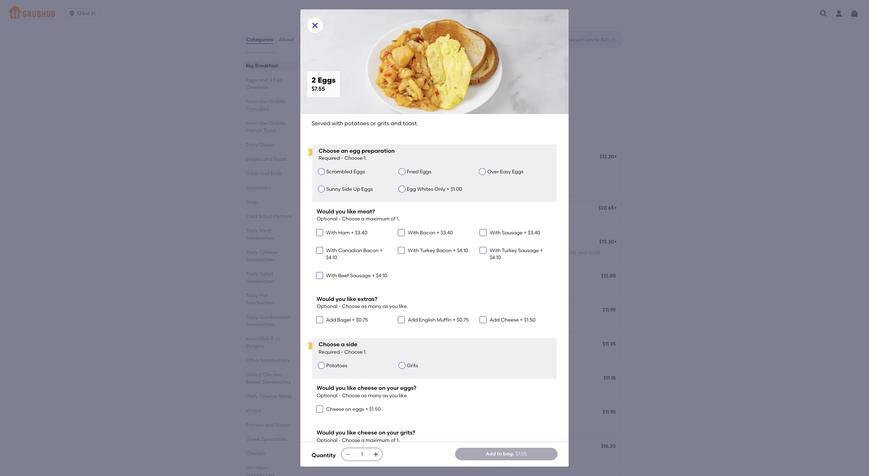 Task type: describe. For each thing, give the bounding box(es) containing it.
tasty egg sandwiches
[[246, 41, 275, 54]]

steak for ham
[[350, 206, 364, 212]]

beef for with
[[338, 273, 349, 279]]

whites
[[417, 186, 433, 192]]

svg image for with turkey bacon + $4.10
[[399, 249, 403, 253]]

cheese for grits?
[[358, 430, 377, 437]]

cheddar cheese omelette button
[[313, 406, 464, 434]]

big up eggs, at the top left of page
[[317, 78, 325, 84]]

toast inside from the griddle french toast
[[263, 128, 276, 134]]

platters
[[273, 214, 292, 220]]

cheese for eggs?
[[358, 385, 377, 392]]

big up 2 eggs $7.55
[[312, 58, 324, 66]]

served down with sausage + $3.40
[[509, 250, 525, 256]]

0 vertical spatial sausage
[[502, 230, 523, 236]]

add bagel + $0.75
[[326, 318, 368, 324]]

fried eggs
[[407, 169, 431, 175]]

beef for corned
[[336, 240, 347, 246]]

like. inside would you like cheese on your eggs? optional - choose as many as you like.
[[399, 393, 408, 399]]

open
[[256, 466, 269, 472]]

grilled
[[246, 372, 261, 378]]

eggs right "meat?"
[[375, 206, 387, 212]]

as down extras?
[[361, 304, 367, 310]]

side
[[346, 342, 357, 348]]

$20.65
[[599, 205, 614, 211]]

$3.40 for with sausage + $3.40
[[528, 230, 540, 236]]

1 vertical spatial chicken
[[246, 451, 265, 457]]

add left to
[[486, 452, 496, 458]]

2 onion from the left
[[494, 445, 508, 451]]

$4.10 for with canadian bacon + $4.10
[[326, 255, 337, 261]]

$16.30
[[601, 444, 616, 450]]

hot
[[246, 466, 254, 472]]

2 inside 2 eggs $7.55
[[312, 76, 316, 85]]

preparation
[[362, 148, 395, 154]]

would you like extras? optional - choose as many as you like.
[[317, 296, 408, 310]]

choose down 'side'
[[344, 350, 363, 356]]

svg image inside main navigation "navigation"
[[850, 9, 859, 18]]

you for would you like extras?
[[336, 296, 346, 303]]

served down american
[[317, 386, 334, 392]]

many inside would you like extras? optional - choose as many as you like.
[[368, 304, 381, 310]]

you for would you like cheese on your eggs?
[[336, 385, 346, 392]]

2 eggs sandwich
[[317, 27, 358, 33]]

served left easy
[[474, 165, 490, 170]]

served down lox
[[474, 455, 490, 460]]

svg image inside 123rd st button
[[69, 10, 75, 17]]

served down swiss
[[474, 386, 490, 392]]

eggs right fried
[[420, 169, 431, 175]]

eggs right up
[[361, 186, 373, 192]]

fish
[[259, 293, 269, 299]]

- inside would you like extras? optional - choose as many as you like.
[[339, 304, 341, 310]]

1. inside choose a side required - choose 1.
[[364, 350, 367, 356]]

ends
[[271, 171, 282, 177]]

the for french
[[259, 121, 267, 126]]

tasty for tasty meat sandwiches
[[246, 228, 258, 234]]

optional inside the would you like meat? optional - choose a maximum of 1.
[[317, 216, 337, 222]]

sandwiches for cheese
[[246, 257, 275, 263]]

tasty fish sandwiches
[[246, 293, 275, 306]]

sandwiches for salad
[[246, 279, 275, 285]]

sandwiches up grilled chicken breast sandwiches
[[261, 358, 289, 364]]

american
[[317, 376, 341, 382]]

many inside would you like cheese on your eggs? optional - choose as many as you like.
[[368, 393, 381, 399]]

choose inside would you like cheese on your eggs? optional - choose as many as you like.
[[342, 393, 360, 399]]

about button
[[279, 27, 294, 52]]

choose inside the would you like meat? optional - choose a maximum of 1.
[[342, 216, 360, 222]]

served up pastrami
[[474, 216, 490, 222]]

swiss
[[474, 376, 487, 382]]

svg image for add bagel + $0.75
[[317, 318, 322, 323]]

with inside 2 eggs, 2 pancakes, 2 slices of bacon and 2 sausages. served with potatoes and toast.
[[374, 95, 384, 101]]

pancake style. served with potatoes or grits and toast. for corned beef and eggs
[[317, 250, 445, 256]]

style. for and
[[496, 250, 508, 256]]

wraps
[[246, 408, 261, 414]]

pancakes,
[[339, 88, 364, 94]]

steak for cheese
[[278, 394, 292, 400]]

cheese for cheddar
[[340, 411, 358, 416]]

fried
[[407, 169, 419, 175]]

of inside the would you like meat? optional - choose a maximum of 1.
[[391, 216, 395, 222]]

would you like meat? optional - choose a maximum of 1.
[[317, 209, 400, 222]]

of inside 2 eggs, 2 pancakes, 2 slices of bacon and 2 sausages. served with potatoes and toast.
[[383, 88, 387, 94]]

greek specialties
[[246, 437, 287, 443]]

on for would you like cheese on your eggs?
[[379, 385, 386, 392]]

add for add english muffin
[[408, 318, 418, 324]]

$12.20 +
[[600, 154, 617, 160]]

eggs inside 2 eggs $7.55
[[318, 76, 336, 85]]

tasty cheese sandwiches
[[246, 250, 277, 263]]

eggs,
[[321, 88, 334, 94]]

salad for tasty
[[259, 271, 273, 277]]

eggs
[[352, 407, 364, 413]]

grits?
[[400, 430, 415, 437]]

eggs up up
[[354, 169, 365, 175]]

with bacon + $3.40
[[408, 230, 453, 236]]

$13.30 +
[[599, 239, 617, 245]]

$3.40 for with ham + $3.40
[[355, 230, 367, 236]]

cheddar cheese omelette
[[317, 411, 382, 416]]

Search Uncle Bill's Diner search field
[[567, 37, 621, 43]]

served inside 2 eggs, 2 pancakes, 2 slices of bacon and 2 sausages. served with potatoes and toast.
[[357, 95, 373, 101]]

bag:
[[503, 452, 514, 458]]

quantity
[[312, 453, 336, 460]]

roasts
[[275, 423, 291, 429]]

breakfast up 2 eggs $7.55
[[326, 58, 362, 66]]

combination
[[259, 315, 291, 321]]

$14.45 +
[[443, 78, 461, 84]]

oz.
[[275, 336, 281, 342]]

with ham + $3.40
[[326, 230, 367, 236]]

2 vertical spatial ham
[[317, 308, 329, 314]]

1 vertical spatial $1.50
[[369, 407, 381, 413]]

eggs inside eggs and 3 egg omelette
[[246, 77, 257, 83]]

greek
[[246, 437, 260, 443]]

eggs and 3 egg omelette
[[246, 77, 282, 90]]

entrees and roasts
[[246, 423, 291, 429]]

turkey for bacon
[[420, 248, 435, 254]]

egg inside eggs and 3 egg omelette
[[273, 77, 282, 83]]

would for would you like meat?
[[317, 209, 334, 215]]

$4.95
[[447, 26, 459, 32]]

choose up potatoes
[[319, 342, 340, 348]]

would you like cheese on your eggs? optional - choose as many as you like.
[[317, 385, 417, 399]]

choose a side required - choose 1.
[[319, 342, 367, 356]]

$11.15
[[603, 376, 616, 382]]

a inside the would you like meat? optional - choose a maximum of 1.
[[361, 216, 365, 222]]

pancake for pastrami
[[474, 250, 494, 256]]

cheese for american
[[342, 376, 360, 382]]

served up lox
[[474, 420, 490, 426]]

egg
[[350, 148, 360, 154]]

cheese for swiss
[[488, 376, 506, 382]]

you down the plain omelette 'button' in the bottom of the page
[[389, 304, 398, 310]]

svg image for add english muffin + $0.75
[[399, 318, 403, 323]]

you for would you like cheese on your grits?
[[336, 430, 346, 437]]

eggs left sandwich
[[321, 27, 333, 33]]

served down bacon omelette in the right bottom of the page
[[474, 318, 490, 324]]

a inside would you like cheese on your grits? optional - choose a maximum of 1.
[[361, 438, 365, 444]]

st
[[91, 10, 96, 16]]

omelette inside 'button'
[[330, 274, 353, 280]]

cold salad platters
[[246, 214, 292, 220]]

chicken inside grilled chicken breast sandwiches
[[263, 372, 282, 378]]

served down ham omelette
[[317, 318, 334, 324]]

like. inside would you like extras? optional - choose as many as you like.
[[399, 304, 408, 310]]

plain
[[317, 274, 329, 280]]

served down the virginia
[[317, 216, 334, 222]]

eggs up scrambled
[[321, 155, 333, 161]]

potatoes inside 2 eggs, 2 pancakes, 2 slices of bacon and 2 sausages. served with potatoes and toast.
[[317, 103, 339, 108]]

$3.40 for with bacon + $3.40
[[441, 230, 453, 236]]

served down 2 eggs
[[317, 165, 334, 170]]

your for grits?
[[387, 430, 399, 437]]

with for with sausage
[[490, 230, 501, 236]]

tasty combination sandwiches
[[246, 315, 291, 328]]

$4.10 for with turkey sausage + $4.10
[[490, 255, 501, 261]]

swiss cheese omelette
[[474, 376, 530, 382]]

served down western in the left bottom of the page
[[317, 352, 334, 358]]

an
[[341, 148, 348, 154]]

add english muffin + $0.75
[[408, 318, 469, 324]]

$10.20
[[445, 444, 459, 450]]

would for would you like cheese on your eggs?
[[317, 385, 334, 392]]

french
[[246, 128, 262, 134]]

+ inside with canadian bacon + $4.10
[[380, 248, 383, 254]]

served down onion omelette
[[317, 455, 334, 460]]

sandwiches for egg
[[246, 49, 275, 54]]

with for with canadian bacon
[[326, 248, 337, 254]]

served down corned beef and eggs
[[352, 250, 369, 256]]

tasty for tasty egg sandwiches
[[246, 41, 258, 47]]

big down tasty egg sandwiches
[[246, 63, 254, 69]]

choose inside would you like extras? optional - choose as many as you like.
[[342, 304, 360, 310]]

$13.30
[[599, 239, 614, 245]]

choose an egg preparation required - choose 1.
[[319, 148, 395, 161]]

0 vertical spatial $1.50
[[524, 318, 536, 324]]

grits
[[407, 363, 418, 369]]

english
[[419, 318, 436, 324]]

virginia
[[317, 206, 336, 212]]

from the griddle pancakes
[[246, 99, 286, 112]]

1. inside the would you like meat? optional - choose a maximum of 1.
[[397, 216, 400, 222]]

$14.45
[[443, 78, 458, 84]]

served up swiss
[[474, 352, 490, 358]]

tasty for tasty combination sandwiches
[[246, 315, 258, 321]]

you up cheddar cheese omelette button
[[389, 393, 398, 399]]

slices
[[369, 88, 381, 94]]

would for would you like cheese on your grits?
[[317, 430, 334, 437]]

$11.95 for western omelette
[[603, 342, 616, 348]]

odds and ends
[[246, 171, 282, 177]]

breast
[[246, 380, 261, 386]]

$12.20
[[600, 154, 614, 160]]

$4.10 for with turkey bacon + $4.10
[[457, 248, 468, 254]]

griddle for from the griddle pancakes
[[268, 99, 286, 105]]

1. inside the choose an egg preparation required - choose 1.
[[364, 155, 367, 161]]

specialties
[[261, 437, 287, 443]]

cheese for add
[[501, 318, 519, 324]]

like for would you like extras?
[[347, 296, 356, 303]]

sandwiches for fish
[[246, 300, 275, 306]]

choose up 2 eggs
[[319, 148, 340, 154]]

sunny
[[326, 186, 341, 192]]

sausage for with beef sausage + $4.10
[[350, 273, 371, 279]]

ham for with
[[338, 230, 350, 236]]

omelette inside button
[[359, 411, 382, 416]]

as down the plain omelette 'button' in the bottom of the page
[[383, 304, 388, 310]]

sandwiches for open
[[246, 473, 275, 477]]

philly cheese steak
[[246, 394, 292, 400]]



Task type: vqa. For each thing, say whether or not it's contained in the screenshot.
2 Eggs in the top left of the page
yes



Task type: locate. For each thing, give the bounding box(es) containing it.
1 vertical spatial a
[[341, 342, 345, 348]]

pancakes
[[246, 106, 269, 112]]

2 horizontal spatial $3.40
[[528, 230, 540, 236]]

3 like from the top
[[347, 385, 356, 392]]

would inside would you like cheese on your eggs? optional - choose as many as you like.
[[317, 385, 334, 392]]

1 cheese from the top
[[358, 385, 377, 392]]

tasty inside tasty fish sandwiches
[[246, 293, 258, 299]]

easy
[[500, 169, 511, 175]]

$4.10 for with beef sausage + $4.10
[[376, 273, 387, 279]]

0 vertical spatial beef
[[336, 240, 347, 246]]

of inside would you like cheese on your grits? optional - choose a maximum of 1.
[[391, 438, 395, 444]]

salad for cold
[[258, 214, 272, 220]]

1 vertical spatial $11.95
[[603, 342, 616, 348]]

cold
[[246, 214, 257, 220]]

0 horizontal spatial egg
[[259, 41, 269, 47]]

2 griddle from the top
[[268, 121, 286, 126]]

1 your from the top
[[387, 385, 399, 392]]

0 vertical spatial griddle
[[268, 99, 286, 105]]

- inside the would you like meat? optional - choose a maximum of 1.
[[339, 216, 341, 222]]

cheese inside would you like cheese on your grits? optional - choose a maximum of 1.
[[358, 430, 377, 437]]

0 vertical spatial egg
[[259, 41, 269, 47]]

4 optional from the top
[[317, 438, 337, 444]]

0 horizontal spatial onion
[[317, 445, 332, 451]]

lox
[[474, 445, 482, 451]]

eggs left "3"
[[246, 77, 257, 83]]

3 would from the top
[[317, 385, 334, 392]]

with inside "with turkey sausage + $4.10"
[[490, 248, 501, 254]]

a inside choose a side required - choose 1.
[[341, 342, 345, 348]]

2 style. from the left
[[496, 250, 508, 256]]

cheese for tasty
[[259, 250, 277, 256]]

cheese inside tasty cheese sandwiches
[[259, 250, 277, 256]]

would down sunny
[[317, 209, 334, 215]]

your inside would you like cheese on your grits? optional - choose a maximum of 1.
[[387, 430, 399, 437]]

the
[[259, 99, 267, 105], [259, 121, 267, 126]]

your inside would you like cheese on your eggs? optional - choose as many as you like.
[[387, 385, 399, 392]]

1 horizontal spatial pancake style. served with potatoes or grits and toast.
[[474, 250, 602, 256]]

served with potatoes or grits and toast.
[[312, 120, 418, 127], [317, 165, 395, 178], [474, 165, 566, 170], [317, 216, 410, 222], [474, 216, 566, 222], [474, 284, 566, 290], [317, 318, 410, 324], [474, 318, 566, 324], [317, 352, 410, 358], [474, 352, 566, 358], [317, 386, 410, 392], [474, 386, 566, 392], [474, 420, 566, 426], [317, 455, 410, 460], [474, 455, 566, 460]]

1 style. from the left
[[339, 250, 351, 256]]

$11.95 up $11.15
[[603, 342, 616, 348]]

1 optional from the top
[[317, 216, 337, 222]]

would down american
[[317, 385, 334, 392]]

1 vertical spatial cheese
[[358, 430, 377, 437]]

0 vertical spatial toast
[[263, 128, 276, 134]]

2 vertical spatial sausage
[[350, 273, 371, 279]]

chicken down 'greek'
[[246, 451, 265, 457]]

tasty inside tasty egg sandwiches
[[246, 41, 258, 47]]

on for would you like cheese on your grits?
[[379, 430, 386, 437]]

required
[[319, 155, 340, 161], [319, 350, 340, 356]]

toast.
[[350, 103, 364, 108], [403, 120, 418, 127], [553, 165, 566, 170], [317, 172, 331, 178], [397, 216, 410, 222], [553, 216, 566, 222], [432, 250, 445, 256], [588, 250, 602, 256], [553, 284, 566, 290], [397, 318, 410, 324], [553, 318, 566, 324], [397, 352, 410, 358], [553, 352, 566, 358], [397, 386, 410, 392], [553, 386, 566, 392], [553, 420, 566, 426], [397, 455, 410, 460], [553, 455, 566, 460]]

like for would you like cheese on your grits?
[[347, 430, 356, 437]]

$3.40 down the would you like meat? optional - choose a maximum of 1. in the left top of the page
[[355, 230, 367, 236]]

many up cheese on eggs + $1.50 at the left bottom of the page
[[368, 393, 381, 399]]

cheese left eggs
[[326, 407, 344, 413]]

2 eggs image
[[412, 150, 464, 196]]

ham for virginia
[[337, 206, 349, 212]]

would inside the would you like meat? optional - choose a maximum of 1.
[[317, 209, 334, 215]]

0 vertical spatial a
[[361, 216, 365, 222]]

2 like. from the top
[[399, 393, 408, 399]]

potatoes
[[317, 103, 339, 108], [345, 120, 369, 127], [346, 165, 367, 170], [502, 165, 524, 170], [346, 216, 367, 222], [502, 216, 524, 222], [381, 250, 402, 256], [537, 250, 559, 256], [502, 284, 524, 290], [346, 318, 367, 324], [502, 318, 524, 324], [346, 352, 367, 358], [502, 352, 524, 358], [346, 386, 367, 392], [502, 386, 524, 392], [502, 420, 524, 426], [346, 455, 367, 460], [502, 455, 524, 460]]

would for would you like extras?
[[317, 296, 334, 303]]

tasty for tasty salad sandwiches
[[246, 271, 258, 277]]

entrees
[[246, 423, 264, 429]]

lox and onion omelette
[[474, 445, 532, 451]]

egg inside tasty egg sandwiches
[[259, 41, 269, 47]]

western
[[317, 342, 337, 348]]

and inside eggs and 3 egg omelette
[[259, 77, 268, 83]]

tasty inside tasty cheese sandwiches
[[246, 250, 258, 256]]

1 required from the top
[[319, 155, 340, 161]]

from inside from the griddle pancakes
[[246, 99, 258, 105]]

choose inside would you like cheese on your grits? optional - choose a maximum of 1.
[[342, 438, 360, 444]]

1 maximum from the top
[[366, 216, 390, 222]]

dishes
[[260, 142, 275, 148]]

+ inside "with turkey sausage + $4.10"
[[540, 248, 543, 254]]

categories
[[246, 37, 273, 43]]

3 $11.95 from the top
[[603, 410, 616, 416]]

maximum down "meat?"
[[366, 216, 390, 222]]

0 vertical spatial many
[[368, 304, 381, 310]]

with for with turkey sausage
[[490, 248, 501, 254]]

optional inside would you like cheese on your grits? optional - choose a maximum of 1.
[[317, 438, 337, 444]]

2 pancake from the left
[[474, 250, 494, 256]]

0 vertical spatial salad
[[258, 214, 272, 220]]

2 vertical spatial on
[[379, 430, 386, 437]]

1 horizontal spatial steak
[[350, 206, 364, 212]]

1.
[[364, 155, 367, 161], [397, 216, 400, 222], [364, 350, 367, 356], [397, 438, 400, 444]]

0 vertical spatial your
[[387, 385, 399, 392]]

1 horizontal spatial onion
[[494, 445, 508, 451]]

main navigation navigation
[[0, 0, 869, 27]]

2 cheese from the top
[[358, 430, 377, 437]]

$3.40
[[355, 230, 367, 236], [441, 230, 453, 236], [528, 230, 540, 236]]

add for add bagel
[[326, 318, 336, 324]]

$4.10 inside "with turkey sausage + $4.10"
[[490, 255, 501, 261]]

salad inside tasty salad sandwiches
[[259, 271, 273, 277]]

side
[[342, 186, 352, 192]]

123rd st
[[77, 10, 96, 16]]

like for would you like cheese on your eggs?
[[347, 385, 356, 392]]

choose down the "virginia ham steak and eggs" at the left top
[[342, 216, 360, 222]]

svg image
[[820, 9, 828, 18], [69, 10, 75, 17], [311, 21, 319, 30], [317, 231, 322, 235], [399, 231, 403, 235], [481, 231, 485, 235], [317, 249, 322, 253], [481, 249, 485, 253], [317, 274, 322, 278], [317, 408, 322, 412], [345, 452, 351, 458], [373, 452, 379, 458]]

0 vertical spatial on
[[379, 385, 386, 392]]

like inside would you like extras? optional - choose as many as you like.
[[347, 296, 356, 303]]

bacon
[[420, 230, 435, 236], [363, 248, 379, 254], [436, 248, 452, 254], [474, 308, 489, 314]]

cheese down american cheese omelette
[[358, 385, 377, 392]]

1 tasty from the top
[[246, 41, 258, 47]]

0 horizontal spatial $3.40
[[355, 230, 367, 236]]

beef right plain
[[338, 273, 349, 279]]

2 vertical spatial a
[[361, 438, 365, 444]]

1 vertical spatial maximum
[[366, 438, 390, 444]]

the for pancakes
[[259, 99, 267, 105]]

beef
[[336, 240, 347, 246], [338, 273, 349, 279]]

1 vertical spatial salad
[[259, 271, 273, 277]]

served up bacon omelette in the right bottom of the page
[[474, 284, 490, 290]]

scrambled
[[326, 169, 352, 175]]

eggs up with canadian bacon + $4.10
[[359, 240, 371, 246]]

like. down the plain omelette 'button' in the bottom of the page
[[399, 304, 408, 310]]

with down with canadian bacon + $4.10
[[326, 273, 337, 279]]

0 vertical spatial from
[[246, 99, 258, 105]]

$7.55 inside 2 eggs $7.55
[[312, 86, 325, 92]]

choose down the egg
[[344, 155, 363, 161]]

- inside choose a side required - choose 1.
[[341, 350, 343, 356]]

cheese on eggs + $1.50
[[326, 407, 381, 413]]

0 vertical spatial of
[[383, 88, 387, 94]]

1 vertical spatial beef
[[338, 273, 349, 279]]

tasty inside tasty salad sandwiches
[[246, 271, 258, 277]]

2 optional from the top
[[317, 304, 337, 310]]

Input item quantity number field
[[354, 449, 370, 461]]

3 $3.40 from the left
[[528, 230, 540, 236]]

with
[[326, 230, 337, 236], [408, 230, 419, 236], [490, 230, 501, 236], [326, 248, 337, 254], [408, 248, 419, 254], [490, 248, 501, 254], [326, 273, 337, 279]]

1 like from the top
[[347, 209, 356, 215]]

the inside from the griddle french toast
[[259, 121, 267, 126]]

with
[[374, 95, 384, 101], [332, 120, 343, 127], [335, 165, 345, 170], [491, 165, 501, 170], [335, 216, 345, 222], [491, 216, 501, 222], [370, 250, 380, 256], [526, 250, 536, 256], [491, 284, 501, 290], [335, 318, 345, 324], [491, 318, 501, 324], [335, 352, 345, 358], [491, 352, 501, 358], [335, 386, 345, 392], [491, 386, 501, 392], [491, 420, 501, 426], [335, 455, 345, 460], [491, 455, 501, 460]]

$0.75 right muffin
[[457, 318, 469, 324]]

2 maximum from the top
[[366, 438, 390, 444]]

cheese up the input item quantity number field
[[358, 430, 377, 437]]

1 horizontal spatial $3.40
[[441, 230, 453, 236]]

2 vertical spatial of
[[391, 438, 395, 444]]

0 horizontal spatial steak
[[278, 394, 292, 400]]

steak down grilled chicken breast sandwiches
[[278, 394, 292, 400]]

cheddar
[[317, 411, 339, 416]]

0 vertical spatial cheese
[[358, 385, 377, 392]]

breakfast up "3"
[[255, 63, 278, 69]]

breakfast
[[326, 58, 362, 66], [255, 63, 278, 69], [326, 78, 349, 84]]

2 would from the top
[[317, 296, 334, 303]]

egg left the about button
[[259, 41, 269, 47]]

pancake style. served with potatoes or grits and toast. up the plain omelette 'button' in the bottom of the page
[[317, 250, 445, 256]]

1 $3.40 from the left
[[355, 230, 367, 236]]

1 vertical spatial steak
[[278, 394, 292, 400]]

maximum inside the would you like meat? optional - choose a maximum of 1.
[[366, 216, 390, 222]]

2 many from the top
[[368, 393, 381, 399]]

style. down corned beef and eggs
[[339, 250, 351, 256]]

eggs right easy
[[512, 169, 524, 175]]

griddle for from the griddle french toast
[[268, 121, 286, 126]]

2 your from the top
[[387, 430, 399, 437]]

sandwiches down meat
[[246, 235, 275, 241]]

pancake
[[317, 250, 338, 256], [474, 250, 494, 256]]

1 vertical spatial egg
[[273, 77, 282, 83]]

style. down pastrami and eggs
[[496, 250, 508, 256]]

like for would you like meat?
[[347, 209, 356, 215]]

0 horizontal spatial $0.75
[[356, 318, 368, 324]]

your for eggs?
[[387, 385, 399, 392]]

a up the input item quantity number field
[[361, 438, 365, 444]]

tasty inside tasty combination sandwiches
[[246, 315, 258, 321]]

sandwiches for meat
[[246, 235, 275, 241]]

2 $11.95 from the top
[[603, 342, 616, 348]]

sandwiches inside grilled chicken breast sandwiches
[[262, 380, 291, 386]]

tasty
[[246, 41, 258, 47], [246, 228, 258, 234], [246, 250, 258, 256], [246, 271, 258, 277], [246, 293, 258, 299], [246, 315, 258, 321]]

cheese
[[259, 250, 277, 256], [501, 318, 519, 324], [342, 376, 360, 382], [488, 376, 506, 382], [259, 394, 277, 400], [326, 407, 344, 413], [340, 411, 358, 416]]

0 horizontal spatial pancake
[[317, 250, 338, 256]]

ham right the virginia
[[337, 206, 349, 212]]

big breakfast up "3"
[[246, 63, 278, 69]]

with down corned
[[326, 248, 337, 254]]

1 from from the top
[[246, 99, 258, 105]]

served down eggs, at the top left of page
[[312, 120, 330, 127]]

from inside from the griddle french toast
[[246, 121, 258, 126]]

sausage down with sausage + $3.40
[[518, 248, 539, 254]]

cheese right cheddar
[[340, 411, 358, 416]]

2 from from the top
[[246, 121, 258, 126]]

would
[[317, 209, 334, 215], [317, 296, 334, 303], [317, 385, 334, 392], [317, 430, 334, 437]]

1 horizontal spatial $0.75
[[457, 318, 469, 324]]

with turkey bacon + $4.10
[[408, 248, 468, 254]]

2 tasty from the top
[[246, 228, 258, 234]]

pancake style. served with potatoes or grits and toast. for pastrami and eggs
[[474, 250, 602, 256]]

with inside with canadian bacon + $4.10
[[326, 248, 337, 254]]

egg right "3"
[[273, 77, 282, 83]]

turkey
[[420, 248, 435, 254], [502, 248, 517, 254]]

2 pancake style. served with potatoes or grits and toast. from the left
[[474, 250, 602, 256]]

3 tasty from the top
[[246, 250, 258, 256]]

123rd
[[77, 10, 90, 16]]

like inside the would you like meat? optional - choose a maximum of 1.
[[347, 209, 356, 215]]

ham omelette
[[317, 308, 352, 314]]

other sandwiches
[[246, 358, 289, 364]]

sausage inside "with turkey sausage + $4.10"
[[518, 248, 539, 254]]

1 vertical spatial griddle
[[268, 121, 286, 126]]

0 vertical spatial maximum
[[366, 216, 390, 222]]

with up corned
[[326, 230, 337, 236]]

like inside would you like cheese on your eggs? optional - choose as many as you like.
[[347, 385, 356, 392]]

tasty inside tasty meat sandwiches
[[246, 228, 258, 234]]

$11.95 for ham omelette
[[603, 308, 616, 314]]

$11.95 down '$12.80'
[[603, 308, 616, 314]]

you inside the would you like meat? optional - choose a maximum of 1.
[[336, 209, 346, 215]]

optional inside would you like cheese on your eggs? optional - choose as many as you like.
[[317, 393, 337, 399]]

tasty down tasty fish sandwiches
[[246, 315, 258, 321]]

1 vertical spatial like.
[[399, 393, 408, 399]]

on inside would you like cheese on your eggs? optional - choose as many as you like.
[[379, 385, 386, 392]]

plain omelette button
[[313, 270, 464, 298]]

tasty for tasty cheese sandwiches
[[246, 250, 258, 256]]

or
[[370, 120, 376, 127], [368, 165, 373, 170], [525, 165, 530, 170], [368, 216, 373, 222], [525, 216, 530, 222], [404, 250, 408, 256], [560, 250, 565, 256], [525, 284, 530, 290], [368, 318, 373, 324], [525, 318, 530, 324], [368, 352, 373, 358], [525, 352, 530, 358], [368, 386, 373, 392], [525, 386, 530, 392], [525, 420, 530, 426], [368, 455, 373, 460], [525, 455, 530, 460]]

- inside the choose an egg preparation required - choose 1.
[[341, 155, 343, 161]]

$4.10 inside with canadian bacon + $4.10
[[326, 255, 337, 261]]

sandwiches inside tasty combination sandwiches
[[246, 322, 275, 328]]

odds
[[246, 171, 259, 177]]

- inside would you like cheese on your eggs? optional - choose as many as you like.
[[339, 393, 341, 399]]

from for from the griddle pancakes
[[246, 99, 258, 105]]

optional up bagel in the left bottom of the page
[[317, 304, 337, 310]]

omelette inside eggs and 3 egg omelette
[[246, 85, 268, 90]]

2 turkey from the left
[[502, 248, 517, 254]]

1 vertical spatial toast
[[274, 157, 286, 162]]

1 $0.75 from the left
[[356, 318, 368, 324]]

you inside would you like cheese on your grits? optional - choose a maximum of 1.
[[336, 430, 346, 437]]

sausage
[[502, 230, 523, 236], [518, 248, 539, 254], [350, 273, 371, 279]]

appetizers
[[246, 185, 271, 191]]

tasty for tasty fish sandwiches
[[246, 293, 258, 299]]

potatoes
[[326, 363, 347, 369]]

with for with bacon
[[408, 230, 419, 236]]

pastrami and eggs
[[474, 240, 519, 246]]

griddle inside from the griddle pancakes
[[268, 99, 286, 105]]

tasty left the about button
[[246, 41, 258, 47]]

the up french
[[259, 121, 267, 126]]

pancake style. served with potatoes or grits and toast. down with sausage + $3.40
[[474, 250, 602, 256]]

1 vertical spatial sausage
[[518, 248, 539, 254]]

philly
[[246, 394, 258, 400]]

1 vertical spatial on
[[345, 407, 351, 413]]

search icon image
[[557, 36, 565, 44]]

from up pancakes
[[246, 99, 258, 105]]

4 tasty from the top
[[246, 271, 258, 277]]

corned beef and eggs
[[317, 240, 371, 246]]

with for with ham
[[326, 230, 337, 236]]

as up eggs
[[361, 393, 367, 399]]

like inside would you like cheese on your grits? optional - choose a maximum of 1.
[[347, 430, 356, 437]]

turkey inside "with turkey sausage + $4.10"
[[502, 248, 517, 254]]

tasty left meat
[[246, 228, 258, 234]]

you up ham omelette
[[336, 296, 346, 303]]

soup
[[246, 199, 258, 205]]

sunny side up eggs
[[326, 186, 373, 192]]

- up bagel in the left bottom of the page
[[339, 304, 341, 310]]

0 horizontal spatial pancake style. served with potatoes or grits and toast.
[[317, 250, 445, 256]]

bacon inside with canadian bacon + $4.10
[[363, 248, 379, 254]]

svg image
[[850, 9, 859, 18], [399, 249, 403, 253], [317, 318, 322, 323], [399, 318, 403, 323], [481, 318, 485, 323]]

cheese down potatoes
[[342, 376, 360, 382]]

pancake style. served with potatoes or grits and toast.
[[317, 250, 445, 256], [474, 250, 602, 256]]

add for add cheese
[[490, 318, 500, 324]]

a left 'side'
[[341, 342, 345, 348]]

1 pancake from the left
[[317, 250, 338, 256]]

cheese inside would you like cheese on your eggs? optional - choose as many as you like.
[[358, 385, 377, 392]]

griddle inside from the griddle french toast
[[268, 121, 286, 126]]

like. down eggs?
[[399, 393, 408, 399]]

maximum inside would you like cheese on your grits? optional - choose a maximum of 1.
[[366, 438, 390, 444]]

4 would from the top
[[317, 430, 334, 437]]

2 eggs, 2 pancakes, 2 slices of bacon and 2 sausages. served with potatoes and toast.
[[317, 88, 404, 108]]

big breakfast up eggs, at the top left of page
[[317, 78, 349, 84]]

big breakfast
[[312, 58, 362, 66], [246, 63, 278, 69], [317, 78, 349, 84]]

as
[[361, 304, 367, 310], [383, 304, 388, 310], [361, 393, 367, 399], [383, 393, 388, 399]]

the inside from the griddle pancakes
[[259, 99, 267, 105]]

1 the from the top
[[259, 99, 267, 105]]

western omelette
[[317, 342, 361, 348]]

6 tasty from the top
[[246, 315, 258, 321]]

0 vertical spatial chicken
[[263, 372, 282, 378]]

sandwiches for combination
[[246, 322, 275, 328]]

turkey down pastrami and eggs
[[502, 248, 517, 254]]

bagel
[[337, 318, 351, 324]]

0 vertical spatial steak
[[350, 206, 364, 212]]

0 vertical spatial ham
[[337, 206, 349, 212]]

0 vertical spatial required
[[319, 155, 340, 161]]

ham
[[337, 206, 349, 212], [338, 230, 350, 236], [317, 308, 329, 314]]

add down ham omelette
[[326, 318, 336, 324]]

turkey for sausage
[[502, 248, 517, 254]]

sandwich
[[334, 27, 358, 33]]

as up cheddar cheese omelette button
[[383, 393, 388, 399]]

3 optional from the top
[[317, 393, 337, 399]]

would up onion omelette
[[317, 430, 334, 437]]

1 would from the top
[[317, 209, 334, 215]]

you for would you like meat?
[[336, 209, 346, 215]]

2 $3.40 from the left
[[441, 230, 453, 236]]

served
[[357, 95, 373, 101], [312, 120, 330, 127], [317, 165, 334, 170], [474, 165, 490, 170], [317, 216, 334, 222], [474, 216, 490, 222], [352, 250, 369, 256], [509, 250, 525, 256], [474, 284, 490, 290], [317, 318, 334, 324], [474, 318, 490, 324], [317, 352, 334, 358], [474, 352, 490, 358], [317, 386, 334, 392], [474, 386, 490, 392], [474, 420, 490, 426], [317, 455, 334, 460], [474, 455, 490, 460]]

1 horizontal spatial $1.50
[[524, 318, 536, 324]]

2 vertical spatial $11.95
[[603, 410, 616, 416]]

2 the from the top
[[259, 121, 267, 126]]

with for with turkey bacon
[[408, 248, 419, 254]]

choose up onion omelette
[[342, 438, 360, 444]]

1 like. from the top
[[399, 304, 408, 310]]

$7.55 left 'pancakes,'
[[312, 86, 325, 92]]

steak
[[350, 206, 364, 212], [278, 394, 292, 400]]

incredible 8 oz. burgers
[[246, 336, 281, 350]]

chicken
[[263, 372, 282, 378], [246, 451, 265, 457]]

cheese right swiss
[[488, 376, 506, 382]]

bacon
[[389, 88, 404, 94]]

would inside would you like extras? optional - choose as many as you like.
[[317, 296, 334, 303]]

required inside choose a side required - choose 1.
[[319, 350, 340, 356]]

like.
[[399, 304, 408, 310], [399, 393, 408, 399]]

2 vertical spatial egg
[[407, 186, 416, 192]]

1 $11.95 from the top
[[603, 308, 616, 314]]

beef down the with ham + $3.40
[[336, 240, 347, 246]]

with up "with turkey bacon + $4.10"
[[408, 230, 419, 236]]

big breakfast image
[[412, 74, 464, 119]]

egg
[[259, 41, 269, 47], [273, 77, 282, 83], [407, 186, 416, 192]]

optional inside would you like extras? optional - choose as many as you like.
[[317, 304, 337, 310]]

you up the with ham + $3.40
[[336, 209, 346, 215]]

bacon omelette
[[474, 308, 513, 314]]

1 vertical spatial of
[[391, 216, 395, 222]]

tasty left fish at the left bottom
[[246, 293, 258, 299]]

on inside would you like cheese on your grits? optional - choose a maximum of 1.
[[379, 430, 386, 437]]

0 vertical spatial like.
[[399, 304, 408, 310]]

tasty meat sandwiches
[[246, 228, 275, 241]]

0 vertical spatial $7.55
[[312, 86, 325, 92]]

pancake for corned
[[317, 250, 338, 256]]

on left eggs
[[345, 407, 351, 413]]

1 vertical spatial ham
[[338, 230, 350, 236]]

optional up onion omelette
[[317, 438, 337, 444]]

with up pastrami and eggs
[[490, 230, 501, 236]]

2 required from the top
[[319, 350, 340, 356]]

1 vertical spatial many
[[368, 393, 381, 399]]

cheese for philly
[[259, 394, 277, 400]]

required inside the choose an egg preparation required - choose 1.
[[319, 155, 340, 161]]

1 vertical spatial from
[[246, 121, 258, 126]]

with for with beef sausage
[[326, 273, 337, 279]]

chicken down other sandwiches
[[263, 372, 282, 378]]

on left grits?
[[379, 430, 386, 437]]

style. for beef
[[339, 250, 351, 256]]

5 tasty from the top
[[246, 293, 258, 299]]

0 vertical spatial the
[[259, 99, 267, 105]]

like left extras?
[[347, 296, 356, 303]]

0 horizontal spatial style.
[[339, 250, 351, 256]]

toast up dishes
[[263, 128, 276, 134]]

1 horizontal spatial pancake
[[474, 250, 494, 256]]

from for from the griddle french toast
[[246, 121, 258, 126]]

ham up corned beef and eggs
[[338, 230, 350, 236]]

bagels and toast
[[246, 157, 286, 162]]

cheese inside button
[[340, 411, 358, 416]]

1 vertical spatial $7.55
[[515, 452, 527, 458]]

1 onion from the left
[[317, 445, 332, 451]]

incredible
[[246, 336, 270, 342]]

choose up cheese on eggs + $1.50 at the left bottom of the page
[[342, 393, 360, 399]]

corned
[[317, 240, 335, 246]]

1 horizontal spatial turkey
[[502, 248, 517, 254]]

hot open sandwiches
[[246, 466, 275, 477]]

2 horizontal spatial egg
[[407, 186, 416, 192]]

$1.00
[[451, 186, 462, 192]]

with down pastrami and eggs
[[490, 248, 501, 254]]

eggs up eggs, at the top left of page
[[318, 76, 336, 85]]

0 vertical spatial $11.95
[[603, 308, 616, 314]]

your left grits?
[[387, 430, 399, 437]]

eggs down with sausage + $3.40
[[507, 240, 519, 246]]

sausage for with turkey sausage + $4.10
[[518, 248, 539, 254]]

reviews button
[[299, 27, 320, 52]]

with canadian bacon + $4.10
[[326, 248, 383, 261]]

plain omelette
[[317, 274, 353, 280]]

sausages.
[[332, 95, 355, 101]]

1 vertical spatial the
[[259, 121, 267, 126]]

optional
[[317, 216, 337, 222], [317, 304, 337, 310], [317, 393, 337, 399], [317, 438, 337, 444]]

2 like from the top
[[347, 296, 356, 303]]

1 vertical spatial required
[[319, 350, 340, 356]]

1 vertical spatial your
[[387, 430, 399, 437]]

breakfast up eggs, at the top left of page
[[326, 78, 349, 84]]

2 $0.75 from the left
[[457, 318, 469, 324]]

bagels
[[246, 157, 262, 162]]

big breakfast up 2 eggs $7.55
[[312, 58, 362, 66]]

1. inside would you like cheese on your grits? optional - choose a maximum of 1.
[[397, 438, 400, 444]]

eggs?
[[400, 385, 417, 392]]

0 horizontal spatial $1.50
[[369, 407, 381, 413]]

0 horizontal spatial turkey
[[420, 248, 435, 254]]

2
[[317, 27, 320, 33], [312, 76, 316, 85], [317, 88, 320, 94], [335, 88, 338, 94], [365, 88, 367, 94], [328, 95, 331, 101], [317, 155, 320, 161]]

canadian
[[338, 248, 362, 254]]

turkey down with bacon + $3.40
[[420, 248, 435, 254]]

sandwiches up fish at the left bottom
[[246, 279, 275, 285]]

- inside would you like cheese on your grits? optional - choose a maximum of 1.
[[339, 438, 341, 444]]

required down western in the left bottom of the page
[[319, 350, 340, 356]]

$3.40 up "with turkey sausage + $4.10"
[[528, 230, 540, 236]]

would inside would you like cheese on your grits? optional - choose a maximum of 1.
[[317, 430, 334, 437]]

scrambled eggs
[[326, 169, 365, 175]]

1 horizontal spatial egg
[[273, 77, 282, 83]]

only
[[435, 186, 445, 192]]

1 many from the top
[[368, 304, 381, 310]]

1 horizontal spatial style.
[[496, 250, 508, 256]]

svg image for add cheese + $1.50
[[481, 318, 485, 323]]

123rd st button
[[64, 8, 103, 19]]

1 turkey from the left
[[420, 248, 435, 254]]

onion up quantity
[[317, 445, 332, 451]]

on left eggs?
[[379, 385, 386, 392]]

griddle up pancakes
[[268, 99, 286, 105]]

0 horizontal spatial $7.55
[[312, 86, 325, 92]]

1 pancake style. served with potatoes or grits and toast. from the left
[[317, 250, 445, 256]]

4 like from the top
[[347, 430, 356, 437]]

-
[[341, 155, 343, 161], [339, 216, 341, 222], [339, 304, 341, 310], [341, 350, 343, 356], [339, 393, 341, 399], [339, 438, 341, 444]]

1 griddle from the top
[[268, 99, 286, 105]]

$7.55 right bag:
[[515, 452, 527, 458]]

$12.80
[[601, 273, 616, 279]]

1 horizontal spatial $7.55
[[515, 452, 527, 458]]

egg whites only + $1.00
[[407, 186, 462, 192]]

burgers
[[246, 344, 264, 350]]

sandwiches inside tasty cheese sandwiches
[[246, 257, 275, 263]]

maximum up the input item quantity number field
[[366, 438, 390, 444]]

from the griddle french toast
[[246, 121, 286, 134]]

toast. inside 2 eggs, 2 pancakes, 2 slices of bacon and 2 sausages. served with potatoes and toast.
[[350, 103, 364, 108]]

grits
[[377, 120, 389, 127], [374, 165, 385, 170], [531, 165, 541, 170], [374, 216, 385, 222], [531, 216, 541, 222], [410, 250, 420, 256], [566, 250, 576, 256], [531, 284, 541, 290], [374, 318, 385, 324], [531, 318, 541, 324], [374, 352, 385, 358], [531, 352, 541, 358], [374, 386, 385, 392], [531, 386, 541, 392], [531, 420, 541, 426], [374, 455, 385, 460], [531, 455, 541, 460]]



